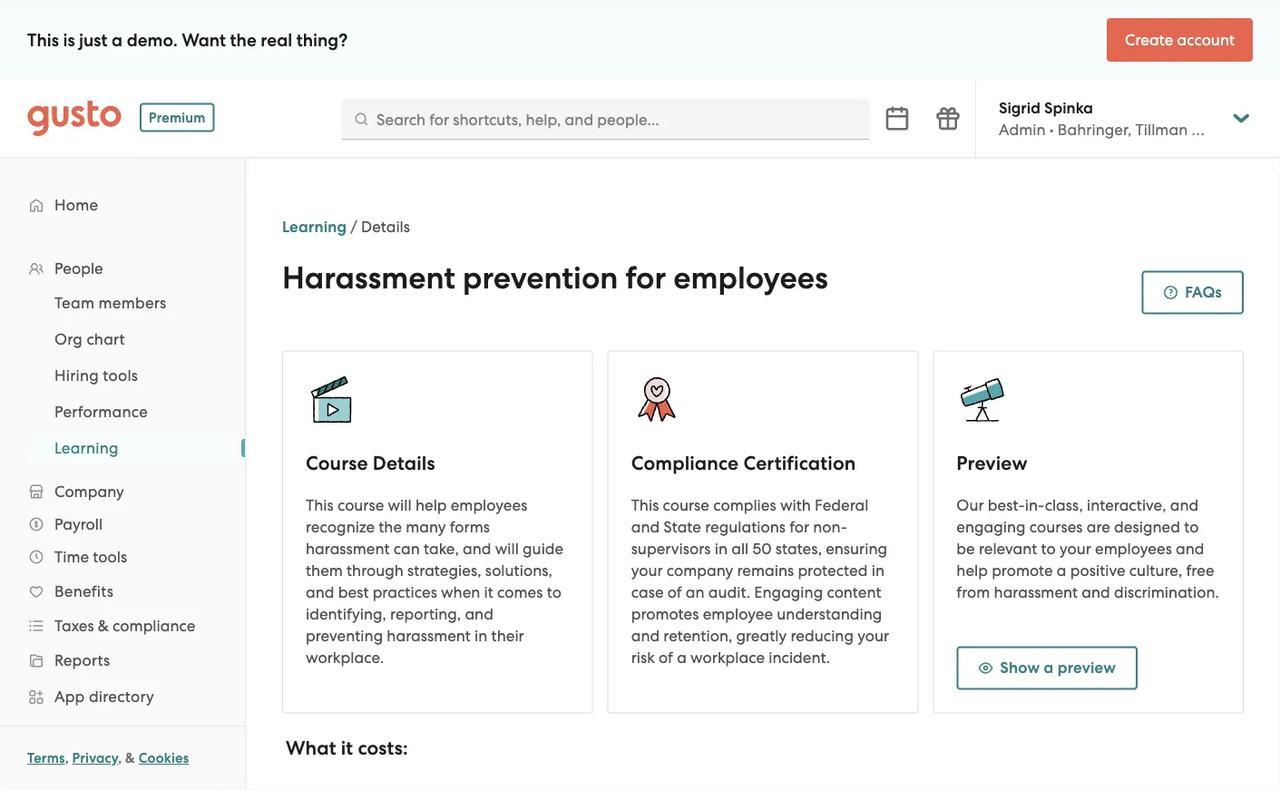 Task type: describe. For each thing, give the bounding box(es) containing it.
people
[[54, 259, 103, 278]]

cookies button
[[139, 748, 189, 769]]

Search for shortcuts, help, and people... field
[[376, 108, 856, 130]]

this course will help employees recognize the many forms harassment can take, and will guide them through strategies, solutions, and best practices when it comes to identifying, reporting, and preventing harassment in their workplace.
[[306, 496, 564, 666]]

want
[[182, 29, 226, 50]]

state
[[663, 518, 701, 536]]

hiring tools
[[54, 367, 138, 385]]

team members link
[[33, 287, 227, 319]]

course for compliance
[[663, 496, 709, 514]]

0 vertical spatial of
[[667, 583, 682, 601]]

retention,
[[663, 626, 732, 645]]

comes
[[497, 583, 543, 601]]

supervisors
[[631, 539, 711, 557]]

terms link
[[27, 750, 65, 767]]

hiring
[[54, 367, 99, 385]]

learning / details
[[282, 218, 410, 236]]

oga
[[1224, 120, 1256, 139]]

premium button
[[140, 103, 215, 132]]

create account
[[1125, 31, 1235, 49]]

cookies
[[139, 750, 189, 767]]

can
[[394, 539, 420, 557]]

payroll
[[54, 515, 103, 533]]

show a preview button
[[956, 646, 1138, 690]]

2 horizontal spatial to
[[1184, 518, 1199, 536]]

learning for learning
[[54, 439, 119, 457]]

the for real
[[230, 29, 257, 50]]

harassment prevention for employees
[[282, 259, 828, 296]]

with
[[780, 496, 811, 514]]

through
[[347, 561, 404, 579]]

reporting,
[[390, 605, 461, 623]]

team
[[54, 294, 95, 312]]

0 horizontal spatial will
[[388, 496, 412, 514]]

1 , from the left
[[65, 750, 69, 767]]

complies
[[713, 496, 776, 514]]

and down them
[[306, 583, 334, 601]]

many
[[406, 518, 446, 536]]

time tools
[[54, 548, 127, 566]]

demo.
[[127, 29, 178, 50]]

1 vertical spatial details
[[373, 452, 435, 474]]

interactive,
[[1087, 496, 1166, 514]]

culture,
[[1129, 561, 1182, 579]]

when
[[441, 583, 480, 601]]

card-preview element
[[933, 351, 1244, 714]]

guide
[[523, 539, 564, 557]]

course for course
[[337, 496, 384, 514]]

ensuring
[[826, 539, 887, 557]]

performance
[[54, 403, 148, 421]]

your inside our best-in-class, interactive, and engaging courses are designed to be relevant to your employees and help promote a positive culture, free from harassment and discrimination.
[[1060, 539, 1091, 557]]

engaging
[[956, 518, 1026, 536]]

prevention
[[463, 259, 618, 296]]

their
[[491, 626, 524, 645]]

identifying,
[[306, 605, 386, 623]]

recognize
[[306, 518, 375, 536]]

•
[[1049, 120, 1054, 139]]

and down forms
[[463, 539, 491, 557]]

list containing team members
[[0, 285, 245, 466]]

it inside the this course will help employees recognize the many forms harassment can take, and will guide them through strategies, solutions, and best practices when it comes to identifying, reporting, and preventing harassment in their workplace.
[[484, 583, 493, 601]]

remains
[[737, 561, 794, 579]]

list containing home
[[0, 187, 245, 790]]

2 horizontal spatial in
[[872, 561, 885, 579]]

1 vertical spatial learning link
[[33, 432, 227, 464]]

promotes
[[631, 605, 699, 623]]

designed
[[1114, 518, 1180, 536]]

a inside our best-in-class, interactive, and engaging courses are designed to be relevant to your employees and help promote a positive culture, free from harassment and discrimination.
[[1057, 561, 1066, 579]]

terms , privacy , & cookies
[[27, 750, 189, 767]]

create
[[1125, 31, 1173, 49]]

members
[[99, 294, 166, 312]]

benefits
[[54, 582, 113, 601]]

solutions,
[[485, 561, 552, 579]]

home image
[[27, 100, 122, 137]]

details inside learning / details
[[361, 218, 410, 236]]

course
[[306, 452, 368, 474]]

company
[[54, 483, 124, 501]]

benefits link
[[18, 575, 227, 608]]

to inside the this course will help employees recognize the many forms harassment can take, and will guide them through strategies, solutions, and best practices when it comes to identifying, reporting, and preventing harassment in their workplace.
[[547, 583, 561, 601]]

show a preview
[[1000, 659, 1116, 677]]

help inside the this course will help employees recognize the many forms harassment can take, and will guide them through strategies, solutions, and best practices when it comes to identifying, reporting, and preventing harassment in their workplace.
[[415, 496, 447, 514]]

discrimination.
[[1114, 583, 1219, 601]]

are
[[1087, 518, 1110, 536]]

payroll button
[[18, 508, 227, 541]]

faqs
[[1185, 283, 1222, 302]]

privacy
[[72, 750, 118, 767]]

the for many
[[379, 518, 402, 536]]

best-
[[988, 496, 1025, 514]]

for inside 'this course complies with federal and state regulations for non- supervisors in all 50 states, ensuring your company remains protected in case of an audit. engaging content promotes employee understanding and retention, greatly reducing your risk of a workplace incident.'
[[789, 518, 809, 536]]

1 horizontal spatial employees
[[673, 259, 828, 296]]

company
[[667, 561, 733, 579]]

preventing
[[306, 626, 383, 645]]

best
[[338, 583, 369, 601]]

0 vertical spatial for
[[626, 259, 666, 296]]

1 vertical spatial will
[[495, 539, 519, 557]]

time
[[54, 548, 89, 566]]

1 horizontal spatial your
[[857, 626, 889, 645]]

app directory link
[[18, 680, 227, 713]]

performance link
[[33, 396, 227, 428]]

2 vertical spatial harassment
[[387, 626, 471, 645]]

engaging
[[754, 583, 823, 601]]

positive
[[1070, 561, 1126, 579]]

sigrid spinka admin • bahringer, tillman and oga
[[999, 98, 1256, 139]]

taxes & compliance
[[54, 617, 195, 635]]

employees inside our best-in-class, interactive, and engaging courses are designed to be relevant to your employees and help promote a positive culture, free from harassment and discrimination.
[[1095, 539, 1172, 557]]



Task type: locate. For each thing, give the bounding box(es) containing it.
tools for time tools
[[93, 548, 127, 566]]

and
[[1192, 120, 1220, 139], [1170, 496, 1199, 514], [631, 518, 660, 536], [463, 539, 491, 557], [1176, 539, 1204, 557], [306, 583, 334, 601], [1082, 583, 1110, 601], [465, 605, 493, 623], [631, 626, 660, 645]]

hiring tools link
[[33, 359, 227, 392]]

0 horizontal spatial in
[[475, 626, 488, 645]]

1 vertical spatial help
[[956, 561, 988, 579]]

1 vertical spatial for
[[789, 518, 809, 536]]

1 horizontal spatial it
[[484, 583, 493, 601]]

tools for hiring tools
[[103, 367, 138, 385]]

employees inside the this course will help employees recognize the many forms harassment can take, and will guide them through strategies, solutions, and best practices when it comes to identifying, reporting, and preventing harassment in their workplace.
[[451, 496, 527, 514]]

understanding
[[777, 605, 882, 623]]

reports link
[[18, 644, 227, 677]]

federal
[[815, 496, 869, 514]]

tools down the org chart link
[[103, 367, 138, 385]]

this inside 'this course complies with federal and state regulations for non- supervisors in all 50 states, ensuring your company remains protected in case of an audit. engaging content promotes employee understanding and retention, greatly reducing your risk of a workplace incident.'
[[631, 496, 659, 514]]

0 vertical spatial will
[[388, 496, 412, 514]]

this left is
[[27, 29, 59, 50]]

your down content
[[857, 626, 889, 645]]

1 vertical spatial tools
[[93, 548, 127, 566]]

and up the supervisors
[[631, 518, 660, 536]]

1 vertical spatial it
[[341, 737, 353, 759]]

details right /
[[361, 218, 410, 236]]

1 horizontal spatial ,
[[118, 750, 122, 767]]

2 vertical spatial employees
[[1095, 539, 1172, 557]]

reducing
[[791, 626, 854, 645]]

help up many
[[415, 496, 447, 514]]

&
[[98, 617, 109, 635], [125, 750, 135, 767]]

your up the case
[[631, 561, 663, 579]]

tools down payroll dropdown button
[[93, 548, 127, 566]]

0 horizontal spatial for
[[626, 259, 666, 296]]

your down courses
[[1060, 539, 1091, 557]]

to
[[1184, 518, 1199, 536], [1041, 539, 1056, 557], [547, 583, 561, 601]]

0 vertical spatial &
[[98, 617, 109, 635]]

premium
[[149, 109, 206, 126]]

and up the "designed"
[[1170, 496, 1199, 514]]

help up from
[[956, 561, 988, 579]]

1 vertical spatial harassment
[[994, 583, 1078, 601]]

1 list from the top
[[0, 187, 245, 790]]

harassment inside our best-in-class, interactive, and engaging courses are designed to be relevant to your employees and help promote a positive culture, free from harassment and discrimination.
[[994, 583, 1078, 601]]

it left 'costs:'
[[341, 737, 353, 759]]

0 vertical spatial learning link
[[282, 218, 347, 236]]

what
[[286, 737, 336, 759]]

1 horizontal spatial learning link
[[282, 218, 347, 236]]

0 horizontal spatial ,
[[65, 750, 69, 767]]

this
[[27, 29, 59, 50], [306, 496, 334, 514], [631, 496, 659, 514]]

this inside the this course will help employees recognize the many forms harassment can take, and will guide them through strategies, solutions, and best practices when it comes to identifying, reporting, and preventing harassment in their workplace.
[[306, 496, 334, 514]]

0 vertical spatial employees
[[673, 259, 828, 296]]

and left oga
[[1192, 120, 1220, 139]]

app
[[54, 688, 85, 706]]

an
[[686, 583, 705, 601]]

1 vertical spatial employees
[[451, 496, 527, 514]]

0 horizontal spatial &
[[98, 617, 109, 635]]

2 list from the top
[[0, 285, 245, 466]]

learning link
[[282, 218, 347, 236], [33, 432, 227, 464]]

a down retention,
[[677, 648, 687, 666]]

it right when
[[484, 583, 493, 601]]

1 vertical spatial your
[[631, 561, 663, 579]]

of left 'an'
[[667, 583, 682, 601]]

home
[[54, 196, 98, 214]]

to right the comes
[[547, 583, 561, 601]]

chart
[[87, 330, 125, 348]]

course inside 'this course complies with federal and state regulations for non- supervisors in all 50 states, ensuring your company remains protected in case of an audit. engaging content promotes employee understanding and retention, greatly reducing your risk of a workplace incident.'
[[663, 496, 709, 514]]

case
[[631, 583, 664, 601]]

the inside the this course will help employees recognize the many forms harassment can take, and will guide them through strategies, solutions, and best practices when it comes to identifying, reporting, and preventing harassment in their workplace.
[[379, 518, 402, 536]]

take,
[[424, 539, 459, 557]]

of right risk
[[659, 648, 673, 666]]

2 course from the left
[[663, 496, 709, 514]]

a right just on the top of page
[[112, 29, 123, 50]]

learning for learning / details
[[282, 218, 347, 236]]

and down positive
[[1082, 583, 1110, 601]]

relevant
[[979, 539, 1037, 557]]

harassment down recognize
[[306, 539, 390, 557]]

a inside 'this course complies with federal and state regulations for non- supervisors in all 50 states, ensuring your company remains protected in case of an audit. engaging content promotes employee understanding and retention, greatly reducing your risk of a workplace incident.'
[[677, 648, 687, 666]]

protected
[[798, 561, 868, 579]]

course up recognize
[[337, 496, 384, 514]]

0 horizontal spatial your
[[631, 561, 663, 579]]

to down courses
[[1041, 539, 1056, 557]]

0 vertical spatial help
[[415, 496, 447, 514]]

sigrid
[[999, 98, 1040, 117]]

0 vertical spatial learning
[[282, 218, 347, 236]]

tools inside dropdown button
[[93, 548, 127, 566]]

2 vertical spatial your
[[857, 626, 889, 645]]

compliance certification
[[631, 452, 856, 474]]

1 vertical spatial of
[[659, 648, 673, 666]]

class,
[[1045, 496, 1083, 514]]

what it costs:
[[286, 737, 408, 759]]

help inside our best-in-class, interactive, and engaging courses are designed to be relevant to your employees and help promote a positive culture, free from harassment and discrimination.
[[956, 561, 988, 579]]

1 horizontal spatial course
[[663, 496, 709, 514]]

1 horizontal spatial help
[[956, 561, 988, 579]]

certification
[[743, 452, 856, 474]]

will up many
[[388, 496, 412, 514]]

this up recognize
[[306, 496, 334, 514]]

in left "all"
[[715, 539, 728, 557]]

will up solutions,
[[495, 539, 519, 557]]

just
[[79, 29, 108, 50]]

in left their on the left bottom of page
[[475, 626, 488, 645]]

regulations
[[705, 518, 786, 536]]

and up risk
[[631, 626, 660, 645]]

courses
[[1030, 518, 1083, 536]]

content
[[827, 583, 881, 601]]

employee
[[703, 605, 773, 623]]

learning left /
[[282, 218, 347, 236]]

50
[[753, 539, 772, 557]]

0 vertical spatial in
[[715, 539, 728, 557]]

and up free
[[1176, 539, 1204, 557]]

a inside "button"
[[1044, 659, 1054, 677]]

2 horizontal spatial this
[[631, 496, 659, 514]]

compliance
[[631, 452, 739, 474]]

the
[[230, 29, 257, 50], [379, 518, 402, 536]]

to right the "designed"
[[1184, 518, 1199, 536]]

1 vertical spatial the
[[379, 518, 402, 536]]

tillman
[[1135, 120, 1188, 139]]

the up can on the left bottom
[[379, 518, 402, 536]]

a left positive
[[1057, 561, 1066, 579]]

team members
[[54, 294, 166, 312]]

a right show
[[1044, 659, 1054, 677]]

0 horizontal spatial employees
[[451, 496, 527, 514]]

course inside the this course will help employees recognize the many forms harassment can take, and will guide them through strategies, solutions, and best practices when it comes to identifying, reporting, and preventing harassment in their workplace.
[[337, 496, 384, 514]]

thing?
[[296, 29, 348, 50]]

them
[[306, 561, 343, 579]]

in-
[[1025, 496, 1045, 514]]

1 course from the left
[[337, 496, 384, 514]]

course up state
[[663, 496, 709, 514]]

reports
[[54, 651, 110, 670]]

0 horizontal spatial help
[[415, 496, 447, 514]]

home link
[[18, 189, 227, 221]]

workplace
[[690, 648, 765, 666]]

course
[[337, 496, 384, 514], [663, 496, 709, 514]]

0 vertical spatial details
[[361, 218, 410, 236]]

,
[[65, 750, 69, 767], [118, 750, 122, 767]]

org
[[54, 330, 83, 348]]

1 vertical spatial &
[[125, 750, 135, 767]]

this up the supervisors
[[631, 496, 659, 514]]

global-search element
[[341, 98, 870, 140]]

1 vertical spatial in
[[872, 561, 885, 579]]

learning down performance
[[54, 439, 119, 457]]

practices
[[373, 583, 437, 601]]

2 horizontal spatial employees
[[1095, 539, 1172, 557]]

the left real
[[230, 29, 257, 50]]

in down the ensuring
[[872, 561, 885, 579]]

non-
[[813, 518, 847, 536]]

& right taxes
[[98, 617, 109, 635]]

0 horizontal spatial the
[[230, 29, 257, 50]]

2 , from the left
[[118, 750, 122, 767]]

1 horizontal spatial &
[[125, 750, 135, 767]]

people button
[[18, 252, 227, 285]]

details right the course
[[373, 452, 435, 474]]

will
[[388, 496, 412, 514], [495, 539, 519, 557]]

in inside the this course will help employees recognize the many forms harassment can take, and will guide them through strategies, solutions, and best practices when it comes to identifying, reporting, and preventing harassment in their workplace.
[[475, 626, 488, 645]]

& inside dropdown button
[[98, 617, 109, 635]]

be
[[956, 539, 975, 557]]

0 horizontal spatial to
[[547, 583, 561, 601]]

terms
[[27, 750, 65, 767]]

this is just a demo. want the real thing?
[[27, 29, 348, 50]]

company button
[[18, 475, 227, 508]]

, left cookies
[[118, 750, 122, 767]]

it
[[484, 583, 493, 601], [341, 737, 353, 759]]

1 horizontal spatial for
[[789, 518, 809, 536]]

admin
[[999, 120, 1046, 139]]

employees
[[673, 259, 828, 296], [451, 496, 527, 514], [1095, 539, 1172, 557]]

this for course details
[[306, 496, 334, 514]]

& left cookies
[[125, 750, 135, 767]]

harassment down promote
[[994, 583, 1078, 601]]

2 vertical spatial to
[[547, 583, 561, 601]]

0 horizontal spatial this
[[27, 29, 59, 50]]

this for compliance certification
[[631, 496, 659, 514]]

1 horizontal spatial this
[[306, 496, 334, 514]]

org chart
[[54, 330, 125, 348]]

harassment
[[306, 539, 390, 557], [994, 583, 1078, 601], [387, 626, 471, 645]]

harassment down reporting, at the left bottom of page
[[387, 626, 471, 645]]

list
[[0, 187, 245, 790], [0, 285, 245, 466]]

1 horizontal spatial in
[[715, 539, 728, 557]]

preview
[[956, 452, 1028, 474]]

workplace.
[[306, 648, 384, 666]]

directory
[[89, 688, 154, 706]]

promote
[[992, 561, 1053, 579]]

learning link down performance link
[[33, 432, 227, 464]]

2 vertical spatial in
[[475, 626, 488, 645]]

2 horizontal spatial your
[[1060, 539, 1091, 557]]

0 horizontal spatial it
[[341, 737, 353, 759]]

0 vertical spatial harassment
[[306, 539, 390, 557]]

0 vertical spatial tools
[[103, 367, 138, 385]]

0 horizontal spatial learning link
[[33, 432, 227, 464]]

0 vertical spatial it
[[484, 583, 493, 601]]

show
[[1000, 659, 1040, 677]]

1 horizontal spatial will
[[495, 539, 519, 557]]

from
[[956, 583, 990, 601]]

and down when
[[465, 605, 493, 623]]

0 vertical spatial the
[[230, 29, 257, 50]]

1 vertical spatial learning
[[54, 439, 119, 457]]

all
[[731, 539, 749, 557]]

1 vertical spatial to
[[1041, 539, 1056, 557]]

real
[[261, 29, 292, 50]]

privacy link
[[72, 750, 118, 767]]

0 vertical spatial your
[[1060, 539, 1091, 557]]

tools
[[103, 367, 138, 385], [93, 548, 127, 566]]

0 horizontal spatial learning
[[54, 439, 119, 457]]

and inside sigrid spinka admin • bahringer, tillman and oga
[[1192, 120, 1220, 139]]

1 horizontal spatial learning
[[282, 218, 347, 236]]

, left the privacy link
[[65, 750, 69, 767]]

1 horizontal spatial the
[[379, 518, 402, 536]]

incident.
[[769, 648, 830, 666]]

our
[[956, 496, 984, 514]]

learning link left /
[[282, 218, 347, 236]]

free
[[1186, 561, 1214, 579]]

faqs button
[[1141, 271, 1244, 314]]

1 horizontal spatial to
[[1041, 539, 1056, 557]]

0 horizontal spatial course
[[337, 496, 384, 514]]

0 vertical spatial to
[[1184, 518, 1199, 536]]

account
[[1177, 31, 1235, 49]]



Task type: vqa. For each thing, say whether or not it's contained in the screenshot.
need help?
no



